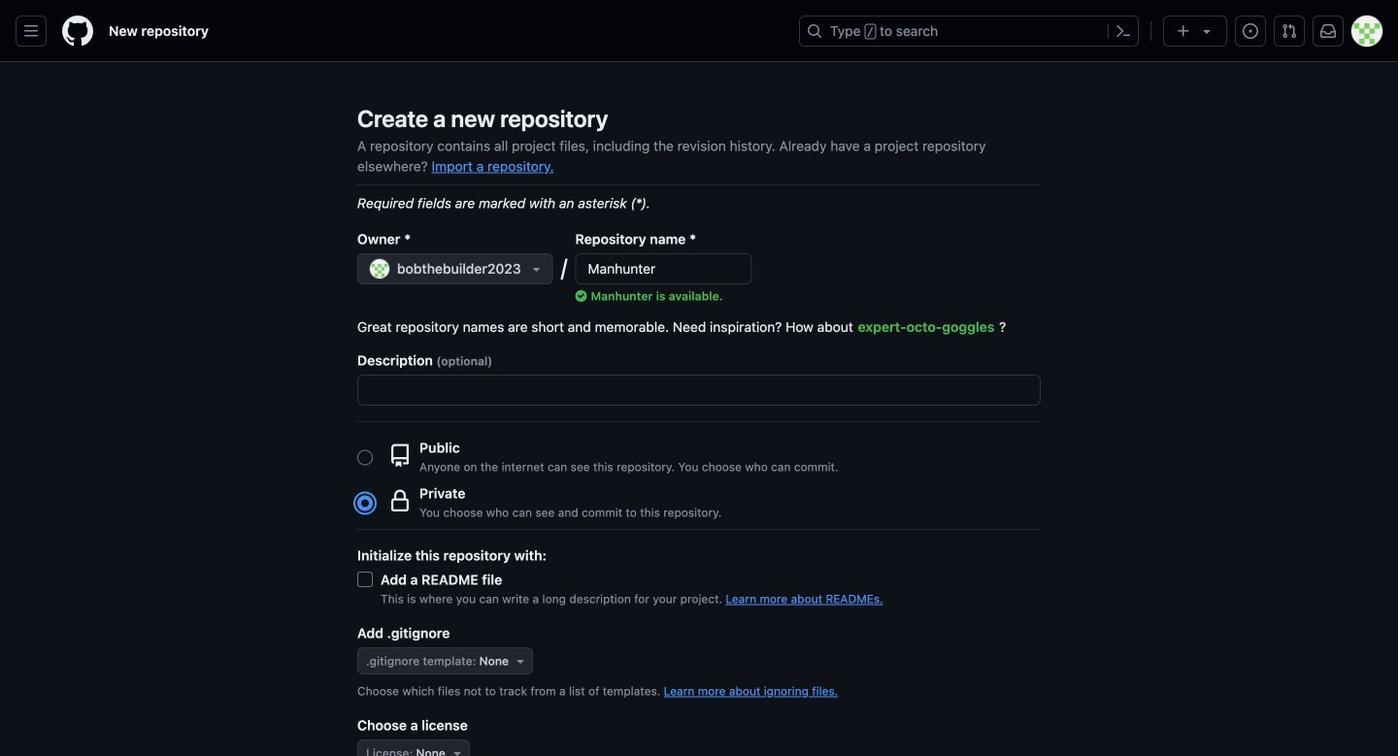 Task type: describe. For each thing, give the bounding box(es) containing it.
check circle fill image
[[576, 290, 587, 302]]

lock image
[[389, 490, 412, 513]]

notifications image
[[1321, 23, 1337, 39]]

command palette image
[[1116, 23, 1132, 39]]

0 horizontal spatial triangle down image
[[450, 746, 465, 757]]

plus image
[[1176, 23, 1192, 39]]



Task type: locate. For each thing, give the bounding box(es) containing it.
repo image
[[389, 444, 412, 467]]

0 vertical spatial triangle down image
[[1200, 23, 1215, 39]]

triangle down image
[[1200, 23, 1215, 39], [513, 654, 528, 669]]

issue opened image
[[1243, 23, 1259, 39]]

git pull request image
[[1282, 23, 1298, 39]]

None checkbox
[[357, 572, 373, 588]]

1 horizontal spatial triangle down image
[[1200, 23, 1215, 39]]

None text field
[[577, 255, 751, 284]]

Description text field
[[358, 376, 1040, 405]]

1 horizontal spatial triangle down image
[[529, 261, 545, 277]]

None radio
[[357, 450, 373, 466], [357, 496, 373, 511], [357, 450, 373, 466], [357, 496, 373, 511]]

0 horizontal spatial triangle down image
[[513, 654, 528, 669]]

homepage image
[[62, 16, 93, 47]]

1 vertical spatial triangle down image
[[513, 654, 528, 669]]

triangle down image
[[529, 261, 545, 277], [450, 746, 465, 757]]

1 vertical spatial triangle down image
[[450, 746, 465, 757]]

0 vertical spatial triangle down image
[[529, 261, 545, 277]]



Task type: vqa. For each thing, say whether or not it's contained in the screenshot.
Homepage icon
yes



